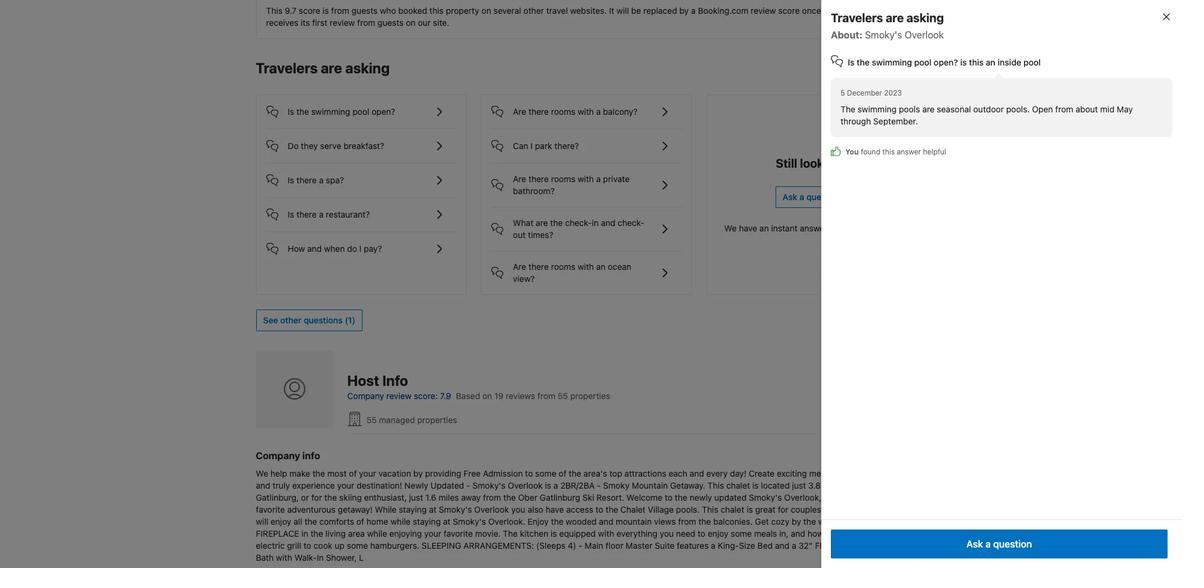 Task type: locate. For each thing, give the bounding box(es) containing it.
ask for ask a question button within the travelers are asking dialog
[[967, 539, 983, 550]]

rooms inside are there rooms with an ocean view?
[[551, 262, 575, 272]]

3 are from the top
[[513, 262, 526, 272]]

overlook inside travelers are asking about: smoky's overlook
[[905, 29, 944, 40]]

0 vertical spatial you
[[845, 147, 859, 156]]

cozy
[[771, 516, 789, 527]]

day!
[[730, 468, 746, 479]]

at
[[429, 504, 437, 515], [443, 516, 451, 527]]

there left the spa?
[[296, 175, 317, 185]]

0 vertical spatial questions
[[861, 223, 899, 234]]

is the swimming pool open? is this an inside pool
[[848, 57, 1041, 67]]

main
[[585, 541, 603, 551]]

are inside "are there rooms with a private bathroom?"
[[513, 174, 526, 184]]

question for ask a question button to the top
[[806, 192, 841, 202]]

1 horizontal spatial the
[[841, 104, 855, 114]]

1 horizontal spatial while
[[391, 516, 411, 527]]

2 horizontal spatial some
[[731, 529, 752, 539]]

a
[[691, 6, 696, 16], [596, 107, 601, 117], [596, 174, 601, 184], [319, 175, 324, 185], [800, 192, 804, 202], [319, 209, 324, 220], [554, 480, 558, 491], [834, 504, 838, 515], [986, 539, 991, 550], [711, 541, 716, 551], [792, 541, 796, 551]]

mountain
[[632, 480, 668, 491]]

be inside the this 9.7 score is from guests who booked this property on several other travel websites. it will be replaced by a booking.com review score once this property receives its first review from guests on our site.
[[631, 6, 641, 16]]

are up times?
[[536, 218, 548, 228]]

check- down "are there rooms with a private bathroom?" on the top
[[565, 218, 592, 228]]

guests
[[352, 6, 378, 16], [378, 18, 404, 28]]

smoky's down admission
[[473, 480, 506, 491]]

an inside travelers are asking dialog
[[986, 57, 996, 67]]

there up view?
[[529, 262, 549, 272]]

what are the check-in and check- out times?
[[513, 218, 645, 240]]

1 horizontal spatial an
[[760, 223, 769, 234]]

0 horizontal spatial about
[[826, 529, 848, 539]]

0 vertical spatial this
[[266, 6, 282, 16]]

miles down updated
[[439, 492, 459, 503]]

to
[[830, 223, 838, 234], [525, 468, 533, 479], [665, 492, 673, 503], [596, 504, 603, 515], [698, 529, 706, 539], [303, 541, 311, 551]]

asking up is the swimming pool open? is this an inside pool
[[907, 11, 944, 25]]

2 check- from the left
[[618, 218, 645, 228]]

1 horizontal spatial master
[[876, 541, 903, 551]]

enjoy up fireplace
[[271, 516, 291, 527]]

1 vertical spatial at
[[443, 516, 451, 527]]

32"
[[799, 541, 813, 551]]

other inside the this 9.7 score is from guests who booked this property on several other travel websites. it will be replaced by a booking.com review score once this property receives its first review from guests on our site.
[[523, 6, 544, 16]]

are for what are the check-in and check- out times?
[[536, 218, 548, 228]]

0 vertical spatial overlook
[[905, 29, 944, 40]]

rooms for balcony?
[[551, 107, 575, 117]]

pool
[[914, 57, 932, 67], [1024, 57, 1041, 67], [352, 107, 369, 117]]

is left inside
[[960, 57, 967, 67]]

at up the sleeping
[[443, 516, 451, 527]]

a inside the this 9.7 score is from guests who booked this property on several other travel websites. it will be replaced by a booking.com review score once this property receives its first review from guests on our site.
[[691, 6, 696, 16]]

2 rooms from the top
[[551, 174, 575, 184]]

1 check- from the left
[[565, 218, 592, 228]]

with for private
[[578, 174, 594, 184]]

check- up ocean on the right of page
[[618, 218, 645, 228]]

a inside 'button'
[[596, 107, 601, 117]]

0 vertical spatial by
[[679, 6, 689, 16]]

there for is there a restaurant?
[[296, 209, 317, 220]]

pay?
[[364, 244, 382, 254]]

the inside the swimming pools are seasonal outdoor pools. open from about mid may through september.
[[841, 104, 855, 114]]

1 are from the top
[[513, 107, 526, 117]]

1 vertical spatial will
[[256, 516, 268, 527]]

swimming inside the swimming pools are seasonal outdoor pools. open from about mid may through september.
[[858, 104, 897, 114]]

0 horizontal spatial you
[[845, 147, 859, 156]]

1 horizontal spatial about
[[1076, 104, 1098, 114]]

receives
[[266, 18, 298, 28]]

info
[[302, 450, 320, 461]]

do
[[347, 244, 357, 254]]

this left inside
[[969, 57, 984, 67]]

may
[[1117, 104, 1133, 114]]

the
[[857, 57, 870, 67], [296, 107, 309, 117], [550, 218, 563, 228], [312, 468, 325, 479], [569, 468, 581, 479], [324, 492, 337, 503], [503, 492, 516, 503], [675, 492, 687, 503], [606, 504, 618, 515], [305, 516, 317, 527], [551, 516, 564, 527], [698, 516, 711, 527], [803, 516, 816, 527], [311, 529, 323, 539], [874, 529, 886, 539]]

1 horizontal spatial pools.
[[1006, 104, 1030, 114]]

are up is the swimming pool open?
[[321, 60, 342, 77]]

answer inside travelers are asking dialog
[[897, 147, 921, 156]]

there up park
[[529, 107, 549, 117]]

for down 'experience'
[[311, 492, 322, 503]]

attractions
[[625, 468, 666, 479]]

1 vertical spatial answer
[[800, 223, 828, 234]]

smoky's inside travelers are asking about: smoky's overlook
[[865, 29, 902, 40]]

the inside what are the check-in and check- out times?
[[550, 218, 563, 228]]

the down adventurous on the bottom left of page
[[305, 516, 317, 527]]

an left inside
[[986, 57, 996, 67]]

1 vertical spatial travelers
[[256, 60, 318, 77]]

company down host
[[347, 391, 384, 401]]

overlook up overlook.
[[474, 504, 509, 515]]

there for are there rooms with an ocean view?
[[529, 262, 549, 272]]

views
[[654, 516, 676, 527]]

village
[[648, 504, 674, 515]]

0 vertical spatial will
[[617, 6, 629, 16]]

1 vertical spatial most
[[327, 468, 347, 479]]

asking up is the swimming pool open? button
[[345, 60, 390, 77]]

travelers are asking about: smoky's overlook
[[831, 11, 944, 40]]

getaway.
[[670, 480, 705, 491]]

0 vertical spatial chalet
[[726, 480, 750, 491]]

1 horizontal spatial ask
[[967, 539, 983, 550]]

memories,
[[809, 468, 850, 479]]

swimming up 2023
[[872, 57, 912, 67]]

booking.com
[[698, 6, 748, 16]]

company up help
[[256, 450, 300, 461]]

0 horizontal spatial while
[[367, 529, 387, 539]]

is inside travelers are asking dialog
[[848, 57, 855, 67]]

0 vertical spatial at
[[429, 504, 437, 515]]

review right first
[[330, 18, 355, 28]]

pools
[[899, 104, 920, 114]]

is up how
[[288, 209, 294, 220]]

some down area
[[347, 541, 368, 551]]

0 horizontal spatial -
[[466, 480, 470, 491]]

the up through
[[841, 104, 855, 114]]

arrangements:
[[463, 541, 534, 551]]

1 vertical spatial other
[[280, 315, 301, 326]]

0 vertical spatial see
[[851, 64, 866, 74]]

2 are from the top
[[513, 174, 526, 184]]

with inside "are there rooms with a private bathroom?"
[[578, 174, 594, 184]]

-
[[466, 480, 470, 491], [597, 480, 601, 491], [579, 541, 582, 551]]

rooms inside "are there rooms with a private bathroom?"
[[551, 174, 575, 184]]

2 vertical spatial review
[[386, 391, 412, 401]]

with inside are there rooms with an ocean view?
[[578, 262, 594, 272]]

miles up "which"
[[823, 480, 843, 491]]

4)
[[568, 541, 576, 551]]

we have an instant answer to most questions
[[724, 223, 899, 234]]

will inside we help make the most of your vacation by providing free admission to some of the area's top attractions each and every day! create exciting memories, have more fun, and truly experience your destination!    newly updated - smoky's overlook is a 2br/2ba - smoky mountain getaway.  this chalet is located just 3.8 miles from downtown gatlinburg, or for the skiing enthusiast, just 1.6 miles away from the ober gatlinburg ski resort.   welcome to the newly updated smoky's overlook, which may be your next favorite adventurous getaway!   while staying at smoky's overlook you also have access to the chalet village pools.  this chalet is great for couples or a small family.  you will enjoy all the comforts of home while staying at smoky's overlook.  enjoy the wooded and mountain views from the balconies. get cozy by the wood-burning fireplace in the living area while enjoying your favorite movie.  the kitchen is equipped with everything you need to enjoy some meals in, and how about using the electric grill to cook up some hamburgers.    sleeping arrangements:  (sleeps 4)      - main floor master suite features a king-size bed and a 32" flat screen tv, master bath with walk-in shower, l
[[256, 516, 268, 527]]

your up the sleeping
[[424, 529, 441, 539]]

ski
[[583, 492, 594, 503]]

question inside travelers are asking dialog
[[993, 539, 1032, 550]]

1 vertical spatial review
[[330, 18, 355, 28]]

see inside button
[[851, 64, 866, 74]]

about down wood-
[[826, 529, 848, 539]]

0 vertical spatial in
[[592, 218, 599, 228]]

1 horizontal spatial you
[[660, 529, 674, 539]]

up
[[335, 541, 345, 551]]

travelers down receives
[[256, 60, 318, 77]]

rooms up there?
[[551, 107, 575, 117]]

swimming down 5 december 2023
[[858, 104, 897, 114]]

are up bathroom?
[[513, 174, 526, 184]]

just down newly
[[409, 492, 423, 503]]

asking for travelers are asking
[[345, 60, 390, 77]]

for up cozy
[[778, 504, 789, 515]]

is there a restaurant?
[[288, 209, 370, 220]]

enjoying
[[389, 529, 422, 539]]

floor
[[606, 541, 623, 551]]

are for are there rooms with a balcony?
[[513, 107, 526, 117]]

just
[[792, 480, 806, 491], [409, 492, 423, 503]]

about
[[1076, 104, 1098, 114], [826, 529, 848, 539]]

swimming up serve
[[311, 107, 350, 117]]

1 horizontal spatial for
[[778, 504, 789, 515]]

0 vertical spatial 55
[[558, 391, 568, 401]]

located
[[761, 480, 790, 491]]

overlook up ober at the left bottom of the page
[[508, 480, 543, 491]]

0 vertical spatial for
[[311, 492, 322, 503]]

next
[[899, 492, 915, 503]]

have left "instant"
[[739, 223, 757, 234]]

living
[[325, 529, 346, 539]]

we left "instant"
[[724, 223, 737, 234]]

there up bathroom?
[[529, 174, 549, 184]]

0 horizontal spatial property
[[446, 6, 479, 16]]

movie.
[[475, 529, 501, 539]]

1 horizontal spatial you
[[890, 504, 905, 515]]

questions inside button
[[304, 315, 343, 326]]

pools. left open
[[1006, 104, 1030, 114]]

1 horizontal spatial review
[[386, 391, 412, 401]]

chalet
[[726, 480, 750, 491], [721, 504, 744, 515]]

the up they
[[296, 107, 309, 117]]

score
[[299, 6, 320, 16], [778, 6, 800, 16]]

by right replaced
[[679, 6, 689, 16]]

pool right inside
[[1024, 57, 1041, 67]]

0 vertical spatial an
[[986, 57, 996, 67]]

asking inside travelers are asking about: smoky's overlook
[[907, 11, 944, 25]]

open? inside travelers are asking dialog
[[934, 57, 958, 67]]

are for are there rooms with an ocean view?
[[513, 262, 526, 272]]

0 horizontal spatial in
[[301, 529, 308, 539]]

0 horizontal spatial check-
[[565, 218, 592, 228]]

is inside button
[[288, 107, 294, 117]]

0 horizontal spatial pools.
[[676, 504, 700, 515]]

ask for ask a question button to the top
[[783, 192, 797, 202]]

chalet
[[620, 504, 646, 515]]

master right tv,
[[876, 541, 903, 551]]

we for we have an instant answer to most questions
[[724, 223, 737, 234]]

for
[[311, 492, 322, 503], [778, 504, 789, 515]]

2 horizontal spatial have
[[852, 468, 870, 479]]

on left several
[[482, 6, 491, 16]]

the right using
[[874, 529, 886, 539]]

this up receives
[[266, 6, 282, 16]]

you down ober at the left bottom of the page
[[511, 504, 525, 515]]

will
[[617, 6, 629, 16], [256, 516, 268, 527]]

0 vertical spatial rooms
[[551, 107, 575, 117]]

question
[[806, 192, 841, 202], [993, 539, 1032, 550]]

1 vertical spatial ask a question button
[[831, 530, 1168, 559]]

is for is there a restaurant?
[[288, 209, 294, 220]]

there inside "are there rooms with a private bathroom?"
[[529, 174, 549, 184]]

all
[[294, 516, 302, 527]]

1 horizontal spatial have
[[739, 223, 757, 234]]

are inside the swimming pools are seasonal outdoor pools. open from about mid may through september.
[[922, 104, 935, 114]]

1 vertical spatial question
[[993, 539, 1032, 550]]

a inside is there a restaurant? button
[[319, 209, 324, 220]]

staying up enjoying
[[413, 516, 441, 527]]

guests down 'who'
[[378, 18, 404, 28]]

flat
[[815, 541, 829, 551]]

1 horizontal spatial we
[[724, 223, 737, 234]]

2 horizontal spatial review
[[751, 6, 776, 16]]

0 vertical spatial the
[[841, 104, 855, 114]]

by up newly
[[413, 468, 423, 479]]

0 horizontal spatial other
[[280, 315, 301, 326]]

55 right reviews
[[558, 391, 568, 401]]

are right pools
[[922, 104, 935, 114]]

1 horizontal spatial asking
[[907, 11, 944, 25]]

properties inside host info company review score: 7.9 based on 19 reviews from 55 properties
[[570, 391, 610, 401]]

swimming for is the swimming pool open? is this an inside pool
[[872, 57, 912, 67]]

answer left helpful in the top right of the page
[[897, 147, 921, 156]]

smoky's
[[865, 29, 902, 40], [473, 480, 506, 491], [749, 492, 782, 503], [439, 504, 472, 515], [453, 516, 486, 527]]

there inside are there rooms with an ocean view?
[[529, 262, 549, 272]]

out
[[513, 230, 526, 240]]

1 vertical spatial ask
[[967, 539, 983, 550]]

0 vertical spatial review
[[751, 6, 776, 16]]

1 horizontal spatial i
[[531, 141, 533, 151]]

0 vertical spatial we
[[724, 223, 737, 234]]

ocean
[[608, 262, 631, 272]]

1 horizontal spatial answer
[[897, 147, 921, 156]]

downtown
[[866, 480, 906, 491]]

1 horizontal spatial -
[[579, 541, 582, 551]]

from right away
[[483, 492, 501, 503]]

questions
[[861, 223, 899, 234], [304, 315, 343, 326]]

a inside "are there rooms with a private bathroom?"
[[596, 174, 601, 184]]

how
[[808, 529, 824, 539]]

ask inside dialog
[[967, 539, 983, 550]]

december
[[847, 88, 882, 97]]

is down about: on the right top of the page
[[848, 57, 855, 67]]

pool inside button
[[352, 107, 369, 117]]

2 master from the left
[[876, 541, 903, 551]]

answer right "instant"
[[800, 223, 828, 234]]

0 horizontal spatial for
[[311, 492, 322, 503]]

and right how
[[307, 244, 322, 254]]

1 vertical spatial about
[[826, 529, 848, 539]]

grill
[[287, 541, 301, 551]]

see inside button
[[263, 315, 278, 326]]

in inside we help make the most of your vacation by providing free admission to some of the area's top attractions each and every day! create exciting memories, have more fun, and truly experience your destination!    newly updated - smoky's overlook is a 2br/2ba - smoky mountain getaway.  this chalet is located just 3.8 miles from downtown gatlinburg, or for the skiing enthusiast, just 1.6 miles away from the ober gatlinburg ski resort.   welcome to the newly updated smoky's overlook, which may be your next favorite adventurous getaway!   while staying at smoky's overlook you also have access to the chalet village pools.  this chalet is great for couples or a small family.  you will enjoy all the comforts of home while staying at smoky's overlook.  enjoy the wooded and mountain views from the balconies. get cozy by the wood-burning fireplace in the living area while enjoying your favorite movie.  the kitchen is equipped with everything you need to enjoy some meals in, and how about using the electric grill to cook up some hamburgers.    sleeping arrangements:  (sleeps 4)      - main floor master suite features a king-size bed and a 32" flat screen tv, master bath with walk-in shower, l
[[301, 529, 308, 539]]

3 rooms from the top
[[551, 262, 575, 272]]

have left more
[[852, 468, 870, 479]]

are for are there rooms with a private bathroom?
[[513, 174, 526, 184]]

is there a spa? button
[[266, 164, 456, 188]]

rooms up bathroom?
[[551, 174, 575, 184]]

0 vertical spatial some
[[535, 468, 556, 479]]

the up cook
[[311, 529, 323, 539]]

with for ocean
[[578, 262, 594, 272]]

pools.
[[1006, 104, 1030, 114], [676, 504, 700, 515]]

to up village
[[665, 492, 673, 503]]

bed
[[758, 541, 773, 551]]

1 horizontal spatial enjoy
[[708, 529, 729, 539]]

are inside are there rooms with an ocean view?
[[513, 262, 526, 272]]

make
[[289, 468, 310, 479]]

are there rooms with a private bathroom?
[[513, 174, 630, 196]]

be left replaced
[[631, 6, 641, 16]]

with left ocean on the right of page
[[578, 262, 594, 272]]

suite
[[655, 541, 675, 551]]

can i park there?
[[513, 141, 579, 151]]

family.
[[863, 504, 888, 515]]

access
[[566, 504, 593, 515]]

or up wood-
[[824, 504, 832, 515]]

overlook up is the swimming pool open? is this an inside pool
[[905, 29, 944, 40]]

0 vertical spatial other
[[523, 6, 544, 16]]

1 horizontal spatial question
[[993, 539, 1032, 550]]

pool for is the swimming pool open? is this an inside pool
[[914, 57, 932, 67]]

who
[[380, 6, 396, 16]]

0 vertical spatial question
[[806, 192, 841, 202]]

are inside 'button'
[[513, 107, 526, 117]]

from inside the swimming pools are seasonal outdoor pools. open from about mid may through september.
[[1055, 104, 1073, 114]]

open? inside button
[[372, 107, 395, 117]]

there inside 'button'
[[529, 107, 549, 117]]

1 vertical spatial this
[[708, 480, 724, 491]]

swimming inside button
[[311, 107, 350, 117]]

are inside what are the check-in and check- out times?
[[536, 218, 548, 228]]

2 vertical spatial some
[[347, 541, 368, 551]]

1 horizontal spatial company
[[347, 391, 384, 401]]

to right "instant"
[[830, 223, 838, 234]]

some
[[535, 468, 556, 479], [731, 529, 752, 539], [347, 541, 368, 551]]

2 horizontal spatial an
[[986, 57, 996, 67]]

in,
[[779, 529, 789, 539]]

the down overlook.
[[503, 529, 518, 539]]

1 vertical spatial properties
[[417, 415, 457, 425]]

0 horizontal spatial question
[[806, 192, 841, 202]]

see for see availability
[[851, 64, 866, 74]]

rooms down times?
[[551, 262, 575, 272]]

miles
[[823, 480, 843, 491], [439, 492, 459, 503]]

rooms inside 'button'
[[551, 107, 575, 117]]

open? for is the swimming pool open? is this an inside pool
[[934, 57, 958, 67]]

are for travelers are asking about: smoky's overlook
[[886, 11, 904, 25]]

0 vertical spatial pools.
[[1006, 104, 1030, 114]]

there?
[[554, 141, 579, 151]]

in down are there rooms with a private bathroom? button at the top of page
[[592, 218, 599, 228]]

ober
[[518, 492, 538, 503]]

1 horizontal spatial by
[[679, 6, 689, 16]]

are inside travelers are asking about: smoky's overlook
[[886, 11, 904, 25]]

1 horizontal spatial questions
[[861, 223, 899, 234]]

chalet up balconies.
[[721, 504, 744, 515]]

travelers inside travelers are asking about: smoky's overlook
[[831, 11, 883, 25]]

0 horizontal spatial master
[[626, 541, 653, 551]]

while up enjoying
[[391, 516, 411, 527]]

by inside the this 9.7 score is from guests who booked this property on several other travel websites. it will be replaced by a booking.com review score once this property receives its first review from guests on our site.
[[679, 6, 689, 16]]

we inside we help make the most of your vacation by providing free admission to some of the area's top attractions each and every day! create exciting memories, have more fun, and truly experience your destination!    newly updated - smoky's overlook is a 2br/2ba - smoky mountain getaway.  this chalet is located just 3.8 miles from downtown gatlinburg, or for the skiing enthusiast, just 1.6 miles away from the ober gatlinburg ski resort.   welcome to the newly updated smoky's overlook, which may be your next favorite adventurous getaway!   while staying at smoky's overlook you also have access to the chalet village pools.  this chalet is great for couples or a small family.  you will enjoy all the comforts of home while staying at smoky's overlook.  enjoy the wooded and mountain views from the balconies. get cozy by the wood-burning fireplace in the living area while enjoying your favorite movie.  the kitchen is equipped with everything you need to enjoy some meals in, and how about using the electric grill to cook up some hamburgers.    sleeping arrangements:  (sleeps 4)      - main floor master suite features a king-size bed and a 32" flat screen tv, master bath with walk-in shower, l
[[256, 468, 268, 479]]

can i park there? button
[[491, 129, 682, 154]]

your up destination!
[[359, 468, 376, 479]]

travelers for travelers are asking
[[256, 60, 318, 77]]

favorite up the sleeping
[[444, 529, 473, 539]]

1 horizontal spatial property
[[840, 6, 873, 16]]

0 vertical spatial travelers
[[831, 11, 883, 25]]

with left the private
[[578, 174, 594, 184]]

1 vertical spatial you
[[660, 529, 674, 539]]

property up about: on the right top of the page
[[840, 6, 873, 16]]

once
[[802, 6, 821, 16]]

2 vertical spatial are
[[513, 262, 526, 272]]

1 vertical spatial open?
[[372, 107, 395, 117]]

will up fireplace
[[256, 516, 268, 527]]

1 vertical spatial the
[[503, 529, 518, 539]]

1 horizontal spatial check-
[[618, 218, 645, 228]]

1 rooms from the top
[[551, 107, 575, 117]]

0 vertical spatial asking
[[907, 11, 944, 25]]

have down gatlinburg
[[546, 504, 564, 515]]

ask
[[783, 192, 797, 202], [967, 539, 983, 550]]

1 horizontal spatial in
[[592, 218, 599, 228]]

0 vertical spatial ask a question button
[[775, 187, 848, 208]]

private
[[603, 174, 630, 184]]

be up family.
[[867, 492, 877, 503]]

0 vertical spatial or
[[301, 492, 309, 503]]

while
[[391, 516, 411, 527], [367, 529, 387, 539]]

will right it
[[617, 6, 629, 16]]

couples
[[791, 504, 821, 515]]

balconies.
[[713, 516, 753, 527]]

smoky's up see availability
[[865, 29, 902, 40]]

features
[[677, 541, 709, 551]]

great
[[755, 504, 776, 515]]

0 horizontal spatial you
[[511, 504, 525, 515]]

ask a question inside travelers are asking dialog
[[967, 539, 1032, 550]]

1 vertical spatial in
[[301, 529, 308, 539]]

with inside 'button'
[[578, 107, 594, 117]]

0 vertical spatial ask a question
[[783, 192, 841, 202]]

i right can
[[531, 141, 533, 151]]



Task type: describe. For each thing, give the bounding box(es) containing it.
is up the (sleeps
[[551, 529, 557, 539]]

your up skiing
[[337, 480, 354, 491]]

2023
[[884, 88, 902, 97]]

1 vertical spatial for
[[778, 504, 789, 515]]

are there rooms with a balcony?
[[513, 107, 638, 117]]

wood-
[[818, 516, 843, 527]]

open? for is the swimming pool open?
[[372, 107, 395, 117]]

2 vertical spatial this
[[702, 504, 718, 515]]

0 horizontal spatial at
[[429, 504, 437, 515]]

it
[[609, 6, 614, 16]]

times?
[[528, 230, 553, 240]]

ask a question for ask a question button within the travelers are asking dialog
[[967, 539, 1032, 550]]

2 horizontal spatial by
[[792, 516, 801, 527]]

1 vertical spatial an
[[760, 223, 769, 234]]

vacation
[[378, 468, 411, 479]]

found
[[861, 147, 880, 156]]

0 horizontal spatial i
[[359, 244, 362, 254]]

first
[[312, 18, 327, 28]]

instant
[[771, 223, 798, 234]]

the right enjoy
[[551, 516, 564, 527]]

and up getaway.
[[690, 468, 704, 479]]

to up walk-
[[303, 541, 311, 551]]

are for travelers are asking
[[321, 60, 342, 77]]

1 property from the left
[[446, 6, 479, 16]]

exciting
[[777, 468, 807, 479]]

tv,
[[861, 541, 873, 551]]

the down resort. in the right bottom of the page
[[606, 504, 618, 515]]

resort.
[[597, 492, 624, 503]]

55 inside host info company review score: 7.9 based on 19 reviews from 55 properties
[[558, 391, 568, 401]]

0 horizontal spatial 55
[[366, 415, 377, 425]]

to up features
[[698, 529, 706, 539]]

2 horizontal spatial -
[[597, 480, 601, 491]]

managed
[[379, 415, 415, 425]]

1 vertical spatial on
[[406, 18, 416, 28]]

in inside what are the check-in and check- out times?
[[592, 218, 599, 228]]

the left skiing
[[324, 492, 337, 503]]

1 vertical spatial by
[[413, 468, 423, 479]]

this right "once"
[[823, 6, 838, 16]]

the swimming pools are seasonal outdoor pools. open from about mid may through september.
[[841, 104, 1133, 126]]

a inside is there a spa? button
[[319, 175, 324, 185]]

0 horizontal spatial answer
[[800, 223, 828, 234]]

there for is there a spa?
[[296, 175, 317, 185]]

view?
[[513, 274, 535, 284]]

is up gatlinburg
[[545, 480, 551, 491]]

to down resort. in the right bottom of the page
[[596, 504, 603, 515]]

do they serve breakfast? button
[[266, 129, 456, 154]]

truly
[[273, 480, 290, 491]]

1 horizontal spatial most
[[840, 223, 859, 234]]

this up site. at the left
[[430, 6, 444, 16]]

0 vertical spatial while
[[391, 516, 411, 527]]

3.8
[[808, 480, 821, 491]]

is there a spa?
[[288, 175, 344, 185]]

question for ask a question button within the travelers are asking dialog
[[993, 539, 1032, 550]]

will inside the this 9.7 score is from guests who booked this property on several other travel websites. it will be replaced by a booking.com review score once this property receives its first review from guests on our site.
[[617, 6, 629, 16]]

0 horizontal spatial favorite
[[256, 504, 285, 515]]

company inside host info company review score: 7.9 based on 19 reviews from 55 properties
[[347, 391, 384, 401]]

1 master from the left
[[626, 541, 653, 551]]

1 vertical spatial just
[[409, 492, 423, 503]]

5 december 2023
[[841, 88, 902, 97]]

7.9
[[440, 391, 451, 401]]

swimming for is the swimming pool open?
[[311, 107, 350, 117]]

to up ober at the left bottom of the page
[[525, 468, 533, 479]]

and down in,
[[775, 541, 790, 551]]

breakfast?
[[344, 141, 384, 151]]

is for is the swimming pool open?
[[288, 107, 294, 117]]

is inside travelers are asking dialog
[[960, 57, 967, 67]]

the up 2br/2ba
[[569, 468, 581, 479]]

kitchen
[[520, 529, 548, 539]]

2br/2ba
[[560, 480, 595, 491]]

there for are there rooms with a balcony?
[[529, 107, 549, 117]]

an inside are there rooms with an ocean view?
[[596, 262, 606, 272]]

travelers are asking dialog
[[802, 0, 1182, 568]]

create
[[749, 468, 775, 479]]

overlook,
[[784, 492, 822, 503]]

inside
[[998, 57, 1021, 67]]

score:
[[414, 391, 438, 401]]

on inside host info company review score: 7.9 based on 19 reviews from 55 properties
[[482, 391, 492, 401]]

smoky's up great
[[749, 492, 782, 503]]

and inside how and when do i pay? button
[[307, 244, 322, 254]]

(sleeps
[[536, 541, 566, 551]]

area's
[[584, 468, 607, 479]]

1 vertical spatial have
[[852, 468, 870, 479]]

rooms for ocean
[[551, 262, 575, 272]]

you inside we help make the most of your vacation by providing free admission to some of the area's top attractions each and every day! create exciting memories, have more fun, and truly experience your destination!    newly updated - smoky's overlook is a 2br/2ba - smoky mountain getaway.  this chalet is located just 3.8 miles from downtown gatlinburg, or for the skiing enthusiast, just 1.6 miles away from the ober gatlinburg ski resort.   welcome to the newly updated smoky's overlook, which may be your next favorite adventurous getaway!   while staying at smoky's overlook you also have access to the chalet village pools.  this chalet is great for couples or a small family.  you will enjoy all the comforts of home while staying at smoky's overlook.  enjoy the wooded and mountain views from the balconies. get cozy by the wood-burning fireplace in the living area while enjoying your favorite movie.  the kitchen is equipped with everything you need to enjoy some meals in, and how about using the electric grill to cook up some hamburgers.    sleeping arrangements:  (sleeps 4)      - main floor master suite features a king-size bed and a 32" flat screen tv, master bath with walk-in shower, l
[[890, 504, 905, 515]]

pools. inside the swimming pools are seasonal outdoor pools. open from about mid may through september.
[[1006, 104, 1030, 114]]

1 vertical spatial chalet
[[721, 504, 744, 515]]

0 vertical spatial guests
[[352, 6, 378, 16]]

helpful
[[923, 147, 946, 156]]

asking for travelers are asking about: smoky's overlook
[[907, 11, 944, 25]]

2 horizontal spatial pool
[[1024, 57, 1041, 67]]

you found this answer helpful
[[845, 147, 946, 156]]

0 horizontal spatial some
[[347, 541, 368, 551]]

its
[[301, 18, 310, 28]]

ask a question button inside travelers are asking dialog
[[831, 530, 1168, 559]]

websites.
[[570, 6, 607, 16]]

0 vertical spatial miles
[[823, 480, 843, 491]]

adventurous
[[287, 504, 336, 515]]

enjoy
[[528, 516, 549, 527]]

most inside we help make the most of your vacation by providing free admission to some of the area's top attractions each and every day! create exciting memories, have more fun, and truly experience your destination!    newly updated - smoky's overlook is a 2br/2ba - smoky mountain getaway.  this chalet is located just 3.8 miles from downtown gatlinburg, or for the skiing enthusiast, just 1.6 miles away from the ober gatlinburg ski resort.   welcome to the newly updated smoky's overlook, which may be your next favorite adventurous getaway!   while staying at smoky's overlook you also have access to the chalet village pools.  this chalet is great for couples or a small family.  you will enjoy all the comforts of home while staying at smoky's overlook.  enjoy the wooded and mountain views from the balconies. get cozy by the wood-burning fireplace in the living area while enjoying your favorite movie.  the kitchen is equipped with everything you need to enjoy some meals in, and how about using the electric grill to cook up some hamburgers.    sleeping arrangements:  (sleeps 4)      - main floor master suite features a king-size bed and a 32" flat screen tv, master bath with walk-in shower, l
[[327, 468, 347, 479]]

0 vertical spatial i
[[531, 141, 533, 151]]

the down getaway.
[[675, 492, 687, 503]]

1 vertical spatial company
[[256, 450, 300, 461]]

1 horizontal spatial or
[[824, 504, 832, 515]]

newly
[[690, 492, 712, 503]]

they
[[301, 141, 318, 151]]

1 vertical spatial guests
[[378, 18, 404, 28]]

the down couples
[[803, 516, 816, 527]]

everything
[[617, 529, 658, 539]]

and left truly
[[256, 480, 270, 491]]

of up 2br/2ba
[[559, 468, 567, 479]]

do they serve breakfast?
[[288, 141, 384, 151]]

1 score from the left
[[299, 6, 320, 16]]

also
[[528, 504, 543, 515]]

are there rooms with a balcony? button
[[491, 95, 682, 119]]

pool for is the swimming pool open?
[[352, 107, 369, 117]]

the inside travelers are asking dialog
[[857, 57, 870, 67]]

meals
[[754, 529, 777, 539]]

is for is the swimming pool open? is this an inside pool
[[848, 57, 855, 67]]

and down resort. in the right bottom of the page
[[599, 516, 613, 527]]

is the swimming pool open?
[[288, 107, 395, 117]]

0 vertical spatial enjoy
[[271, 516, 291, 527]]

see other questions (1)
[[263, 315, 355, 326]]

there for are there rooms with a private bathroom?
[[529, 174, 549, 184]]

with down grill at left
[[276, 553, 292, 563]]

about inside we help make the most of your vacation by providing free admission to some of the area's top attractions each and every day! create exciting memories, have more fun, and truly experience your destination!    newly updated - smoky's overlook is a 2br/2ba - smoky mountain getaway.  this chalet is located just 3.8 miles from downtown gatlinburg, or for the skiing enthusiast, just 1.6 miles away from the ober gatlinburg ski resort.   welcome to the newly updated smoky's overlook, which may be your next favorite adventurous getaway!   while staying at smoky's overlook you also have access to the chalet village pools.  this chalet is great for couples or a small family.  you will enjoy all the comforts of home while staying at smoky's overlook.  enjoy the wooded and mountain views from the balconies. get cozy by the wood-burning fireplace in the living area while enjoying your favorite movie.  the kitchen is equipped with everything you need to enjoy some meals in, and how about using the electric grill to cook up some hamburgers.    sleeping arrangements:  (sleeps 4)      - main floor master suite features a king-size bed and a 32" flat screen tv, master bath with walk-in shower, l
[[826, 529, 848, 539]]

rooms for private
[[551, 174, 575, 184]]

this inside the this 9.7 score is from guests who booked this property on several other travel websites. it will be replaced by a booking.com review score once this property receives its first review from guests on our site.
[[266, 6, 282, 16]]

of up skiing
[[349, 468, 357, 479]]

seasonal
[[937, 104, 971, 114]]

enthusiast,
[[364, 492, 407, 503]]

we for we help make the most of your vacation by providing free admission to some of the area's top attractions each and every day! create exciting memories, have more fun, and truly experience your destination!    newly updated - smoky's overlook is a 2br/2ba - smoky mountain getaway.  this chalet is located just 3.8 miles from downtown gatlinburg, or for the skiing enthusiast, just 1.6 miles away from the ober gatlinburg ski resort.   welcome to the newly updated smoky's overlook, which may be your next favorite adventurous getaway!   while staying at smoky's overlook you also have access to the chalet village pools.  this chalet is great for couples or a small family.  you will enjoy all the comforts of home while staying at smoky's overlook.  enjoy the wooded and mountain views from the balconies. get cozy by the wood-burning fireplace in the living area while enjoying your favorite movie.  the kitchen is equipped with everything you need to enjoy some meals in, and how about using the electric grill to cook up some hamburgers.    sleeping arrangements:  (sleeps 4)      - main floor master suite features a king-size bed and a 32" flat screen tv, master bath with walk-in shower, l
[[256, 468, 268, 479]]

from right first
[[357, 18, 375, 28]]

1 horizontal spatial some
[[535, 468, 556, 479]]

is left great
[[747, 504, 753, 515]]

and inside what are the check-in and check- out times?
[[601, 218, 615, 228]]

a inside travelers are asking dialog
[[986, 539, 991, 550]]

0 vertical spatial staying
[[399, 504, 427, 515]]

is the swimming pool open? button
[[266, 95, 456, 119]]

september.
[[873, 116, 918, 126]]

1 horizontal spatial just
[[792, 480, 806, 491]]

comforts
[[319, 516, 354, 527]]

the up 'experience'
[[312, 468, 325, 479]]

be inside we help make the most of your vacation by providing free admission to some of the area's top attractions each and every day! create exciting memories, have more fun, and truly experience your destination!    newly updated - smoky's overlook is a 2br/2ba - smoky mountain getaway.  this chalet is located just 3.8 miles from downtown gatlinburg, or for the skiing enthusiast, just 1.6 miles away from the ober gatlinburg ski resort.   welcome to the newly updated smoky's overlook, which may be your next favorite adventurous getaway!   while staying at smoky's overlook you also have access to the chalet village pools.  this chalet is great for couples or a small family.  you will enjoy all the comforts of home while staying at smoky's overlook.  enjoy the wooded and mountain views from the balconies. get cozy by the wood-burning fireplace in the living area while enjoying your favorite movie.  the kitchen is equipped with everything you need to enjoy some meals in, and how about using the electric grill to cook up some hamburgers.    sleeping arrangements:  (sleeps 4)      - main floor master suite features a king-size bed and a 32" flat screen tv, master bath with walk-in shower, l
[[867, 492, 877, 503]]

still looking?
[[776, 157, 848, 170]]

company info
[[256, 450, 320, 461]]

small
[[841, 504, 861, 515]]

and right in,
[[791, 529, 805, 539]]

you inside travelers are asking dialog
[[845, 147, 859, 156]]

see for see other questions (1)
[[263, 315, 278, 326]]

info
[[382, 372, 408, 389]]

with for balcony?
[[578, 107, 594, 117]]

1 vertical spatial while
[[367, 529, 387, 539]]

reviews
[[506, 391, 535, 401]]

mid
[[1100, 104, 1115, 114]]

from left 'who'
[[331, 6, 349, 16]]

ask a question for ask a question button to the top
[[783, 192, 841, 202]]

2 vertical spatial overlook
[[474, 504, 509, 515]]

updated
[[714, 492, 747, 503]]

about inside the swimming pools are seasonal outdoor pools. open from about mid may through september.
[[1076, 104, 1098, 114]]

this 9.7 score is from guests who booked this property on several other travel websites. it will be replaced by a booking.com review score once this property receives its first review from guests on our site.
[[266, 6, 873, 28]]

is for is there a spa?
[[288, 175, 294, 185]]

the down newly
[[698, 516, 711, 527]]

0 horizontal spatial review
[[330, 18, 355, 28]]

equipped
[[559, 529, 596, 539]]

0 horizontal spatial miles
[[439, 492, 459, 503]]

2 vertical spatial have
[[546, 504, 564, 515]]

1 vertical spatial overlook
[[508, 480, 543, 491]]

the left ober at the left bottom of the page
[[503, 492, 516, 503]]

balcony?
[[603, 107, 638, 117]]

0 horizontal spatial properties
[[417, 415, 457, 425]]

1 vertical spatial some
[[731, 529, 752, 539]]

overlook.
[[488, 516, 525, 527]]

is down create
[[752, 480, 759, 491]]

newly
[[404, 480, 428, 491]]

1 vertical spatial favorite
[[444, 529, 473, 539]]

can
[[513, 141, 528, 151]]

smoky's up "movie."
[[453, 516, 486, 527]]

2 property from the left
[[840, 6, 873, 16]]

of up area
[[356, 516, 364, 527]]

this right found
[[882, 147, 895, 156]]

park
[[535, 141, 552, 151]]

travelers for travelers are asking about: smoky's overlook
[[831, 11, 883, 25]]

see availability button
[[844, 59, 917, 80]]

0 horizontal spatial or
[[301, 492, 309, 503]]

are there rooms with an ocean view? button
[[491, 252, 682, 285]]

l
[[359, 553, 364, 563]]

burning
[[843, 516, 873, 527]]

free
[[464, 468, 481, 479]]

from up need
[[678, 516, 696, 527]]

based
[[456, 391, 480, 401]]

review inside host info company review score: 7.9 based on 19 reviews from 55 properties
[[386, 391, 412, 401]]

pools. inside we help make the most of your vacation by providing free admission to some of the area's top attractions each and every day! create exciting memories, have more fun, and truly experience your destination!    newly updated - smoky's overlook is a 2br/2ba - smoky mountain getaway.  this chalet is located just 3.8 miles from downtown gatlinburg, or for the skiing enthusiast, just 1.6 miles away from the ober gatlinburg ski resort.   welcome to the newly updated smoky's overlook, which may be your next favorite adventurous getaway!   while staying at smoky's overlook you also have access to the chalet village pools.  this chalet is great for couples or a small family.  you will enjoy all the comforts of home while staying at smoky's overlook.  enjoy the wooded and mountain views from the balconies. get cozy by the wood-burning fireplace in the living area while enjoying your favorite movie.  the kitchen is equipped with everything you need to enjoy some meals in, and how about using the electric grill to cook up some hamburgers.    sleeping arrangements:  (sleeps 4)      - main floor master suite features a king-size bed and a 32" flat screen tv, master bath with walk-in shower, l
[[676, 504, 700, 515]]

smoky's down away
[[439, 504, 472, 515]]

from up may
[[846, 480, 864, 491]]

spa?
[[326, 175, 344, 185]]

welcome
[[627, 492, 662, 503]]

our
[[418, 18, 431, 28]]

the inside we help make the most of your vacation by providing free admission to some of the area's top attractions each and every day! create exciting memories, have more fun, and truly experience your destination!    newly updated - smoky's overlook is a 2br/2ba - smoky mountain getaway.  this chalet is located just 3.8 miles from downtown gatlinburg, or for the skiing enthusiast, just 1.6 miles away from the ober gatlinburg ski resort.   welcome to the newly updated smoky's overlook, which may be your next favorite adventurous getaway!   while staying at smoky's overlook you also have access to the chalet village pools.  this chalet is great for couples or a small family.  you will enjoy all the comforts of home while staying at smoky's overlook.  enjoy the wooded and mountain views from the balconies. get cozy by the wood-burning fireplace in the living area while enjoying your favorite movie.  the kitchen is equipped with everything you need to enjoy some meals in, and how about using the electric grill to cook up some hamburgers.    sleeping arrangements:  (sleeps 4)      - main floor master suite features a king-size bed and a 32" flat screen tv, master bath with walk-in shower, l
[[503, 529, 518, 539]]

with up floor
[[598, 529, 614, 539]]

wooded
[[566, 516, 597, 527]]

restaurant?
[[326, 209, 370, 220]]

area
[[348, 529, 365, 539]]

other inside button
[[280, 315, 301, 326]]

is inside the this 9.7 score is from guests who booked this property on several other travel websites. it will be replaced by a booking.com review score once this property receives its first review from guests on our site.
[[323, 6, 329, 16]]

bathroom?
[[513, 186, 555, 196]]

bath
[[256, 553, 274, 563]]

1 vertical spatial staying
[[413, 516, 441, 527]]

0 vertical spatial on
[[482, 6, 491, 16]]

is there a restaurant? button
[[266, 198, 456, 222]]

2 score from the left
[[778, 6, 800, 16]]

about:
[[831, 29, 862, 40]]

from inside host info company review score: 7.9 based on 19 reviews from 55 properties
[[537, 391, 556, 401]]

your down 'downtown' in the right bottom of the page
[[879, 492, 896, 503]]



Task type: vqa. For each thing, say whether or not it's contained in the screenshot.
HELP at the bottom left
yes



